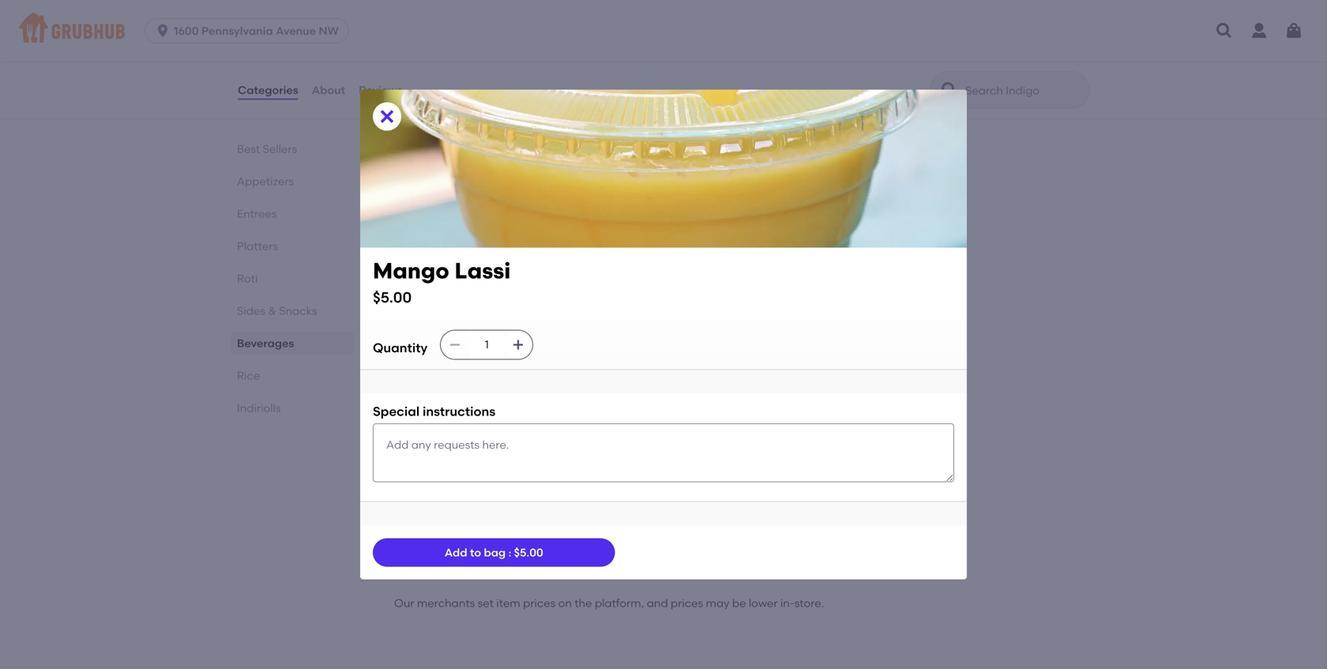 Task type: describe. For each thing, give the bounding box(es) containing it.
special instructions
[[373, 404, 495, 419]]

instructions
[[423, 404, 495, 419]]

:
[[508, 546, 511, 559]]

bag
[[484, 546, 506, 559]]

rice up quantity
[[386, 316, 422, 336]]

8oz
[[474, 386, 493, 400]]

reviews
[[359, 83, 403, 97]]

Input item quantity number field
[[469, 331, 504, 359]]

cumin for cumin rice
[[398, 364, 434, 377]]

to
[[470, 546, 481, 559]]

in
[[462, 386, 472, 400]]

mango for mango lassi
[[398, 192, 436, 205]]

reviews button
[[358, 62, 404, 118]]

mango lassi $5.00
[[373, 258, 511, 306]]

may
[[706, 596, 730, 610]]

1 prices from the left
[[523, 596, 556, 610]]

platters
[[237, 239, 278, 253]]

and
[[647, 596, 668, 610]]

&
[[268, 304, 276, 318]]

Special instructions text field
[[373, 423, 954, 482]]

the
[[575, 596, 592, 610]]

snacks
[[279, 304, 317, 318]]

best
[[237, 142, 260, 156]]

cumin rice
[[398, 364, 460, 377]]

rice up cumin rice in 8oz
[[436, 364, 460, 377]]

roti
[[237, 272, 258, 285]]

cumin rice in 8oz
[[398, 386, 493, 400]]

best sellers
[[237, 142, 297, 156]]

sides
[[237, 304, 265, 318]]

search icon image
[[940, 81, 959, 100]]

categories button
[[237, 62, 299, 118]]

0 vertical spatial beverages
[[386, 144, 473, 164]]

rice left the in
[[436, 386, 460, 400]]

1600 pennsylvania avenue nw
[[174, 24, 339, 38]]

$5.00 inside mango lassi $5.00
[[373, 289, 412, 306]]

about button
[[311, 62, 346, 118]]

pennsylvania
[[201, 24, 273, 38]]

rice up indiriolls
[[237, 369, 260, 382]]

svg image inside '1600 pennsylvania avenue nw' button
[[155, 23, 171, 39]]

special
[[373, 404, 420, 419]]

nw
[[319, 24, 339, 38]]

in-
[[780, 596, 795, 610]]

our merchants set item prices on the platform, and prices may be lower in-store.
[[394, 596, 824, 610]]

1600
[[174, 24, 199, 38]]

cumin for cumin rice in 8oz
[[398, 386, 434, 400]]

main navigation navigation
[[0, 0, 1327, 62]]



Task type: locate. For each thing, give the bounding box(es) containing it.
lassi
[[439, 192, 466, 205], [455, 258, 511, 284]]

Search Indigo search field
[[964, 83, 1085, 98]]

mango inside mango lassi $5.00
[[373, 258, 449, 284]]

1 vertical spatial svg image
[[378, 107, 397, 126]]

set
[[478, 596, 494, 610]]

cumin
[[398, 364, 434, 377], [398, 386, 434, 400]]

on
[[558, 596, 572, 610]]

1 vertical spatial $5.00
[[373, 289, 412, 306]]

beverages up mango lassi
[[386, 144, 473, 164]]

avenue
[[276, 24, 316, 38]]

add to bag : $5.00
[[445, 546, 543, 559]]

1 vertical spatial $4.00
[[690, 362, 720, 376]]

2 $4.00 from the top
[[690, 362, 720, 376]]

merchants
[[417, 596, 475, 610]]

store.
[[795, 596, 824, 610]]

lassi inside mango lassi $5.00
[[455, 258, 511, 284]]

1 cumin from the top
[[398, 364, 434, 377]]

beverages
[[386, 144, 473, 164], [237, 337, 294, 350]]

$4.00 for rice
[[690, 50, 720, 63]]

prices right and
[[671, 596, 703, 610]]

0 horizontal spatial beverages
[[237, 337, 294, 350]]

item
[[496, 596, 520, 610]]

mango for mango lassi $5.00
[[373, 258, 449, 284]]

add
[[445, 546, 467, 559]]

sellers
[[263, 142, 297, 156]]

0 vertical spatial lassi
[[439, 192, 466, 205]]

beverages down &
[[237, 337, 294, 350]]

mango lassi image
[[611, 181, 730, 284]]

0 vertical spatial $5.00
[[691, 192, 720, 205]]

1600 pennsylvania avenue nw button
[[145, 18, 355, 43]]

$4.00
[[690, 50, 720, 63], [690, 362, 720, 376]]

lower
[[749, 596, 778, 610]]

cumin up the special instructions
[[398, 386, 434, 400]]

1 vertical spatial beverages
[[237, 337, 294, 350]]

appetizers
[[237, 175, 294, 188]]

lassi for mango lassi
[[439, 192, 466, 205]]

svg image
[[1285, 21, 1303, 40], [378, 107, 397, 126]]

2 cumin from the top
[[398, 386, 434, 400]]

1 horizontal spatial $5.00
[[514, 546, 543, 559]]

1 vertical spatial cumin
[[398, 386, 434, 400]]

platform,
[[595, 596, 644, 610]]

2 horizontal spatial $5.00
[[691, 192, 720, 205]]

prices left on
[[523, 596, 556, 610]]

lassi for mango lassi $5.00
[[455, 258, 511, 284]]

1 vertical spatial lassi
[[455, 258, 511, 284]]

1 $4.00 from the top
[[690, 50, 720, 63]]

0 horizontal spatial prices
[[523, 596, 556, 610]]

about
[[312, 83, 345, 97]]

categories
[[238, 83, 298, 97]]

cumin down quantity
[[398, 364, 434, 377]]

0 vertical spatial svg image
[[1285, 21, 1303, 40]]

prices
[[523, 596, 556, 610], [671, 596, 703, 610]]

be
[[732, 596, 746, 610]]

entrees
[[237, 207, 277, 220]]

svg image inside main navigation navigation
[[1285, 21, 1303, 40]]

our
[[394, 596, 414, 610]]

1 horizontal spatial svg image
[[1285, 21, 1303, 40]]

0 vertical spatial cumin
[[398, 364, 434, 377]]

2 vertical spatial $5.00
[[514, 546, 543, 559]]

0 vertical spatial $4.00
[[690, 50, 720, 63]]

svg image
[[1215, 21, 1234, 40], [155, 23, 171, 39], [700, 82, 719, 101], [449, 338, 462, 351], [512, 338, 525, 351]]

rice up the reviews
[[398, 51, 422, 65]]

sides & snacks
[[237, 304, 317, 318]]

$11.00 button
[[389, 494, 730, 565]]

0 vertical spatial mango
[[398, 192, 436, 205]]

$11.00
[[688, 503, 720, 516]]

$5.00
[[691, 192, 720, 205], [373, 289, 412, 306], [514, 546, 543, 559]]

rice
[[398, 51, 422, 65], [386, 316, 422, 336], [436, 364, 460, 377], [237, 369, 260, 382], [436, 386, 460, 400]]

2 prices from the left
[[671, 596, 703, 610]]

0 horizontal spatial $5.00
[[373, 289, 412, 306]]

1 vertical spatial mango
[[373, 258, 449, 284]]

quantity
[[373, 340, 428, 355]]

1 horizontal spatial prices
[[671, 596, 703, 610]]

mango
[[398, 192, 436, 205], [373, 258, 449, 284]]

0 horizontal spatial svg image
[[378, 107, 397, 126]]

mango lassi
[[398, 192, 466, 205]]

1 horizontal spatial beverages
[[386, 144, 473, 164]]

$4.00 for cumin rice
[[690, 362, 720, 376]]

indiriolls
[[237, 401, 281, 415]]



Task type: vqa. For each thing, say whether or not it's contained in the screenshot.
Mango Lassi image
yes



